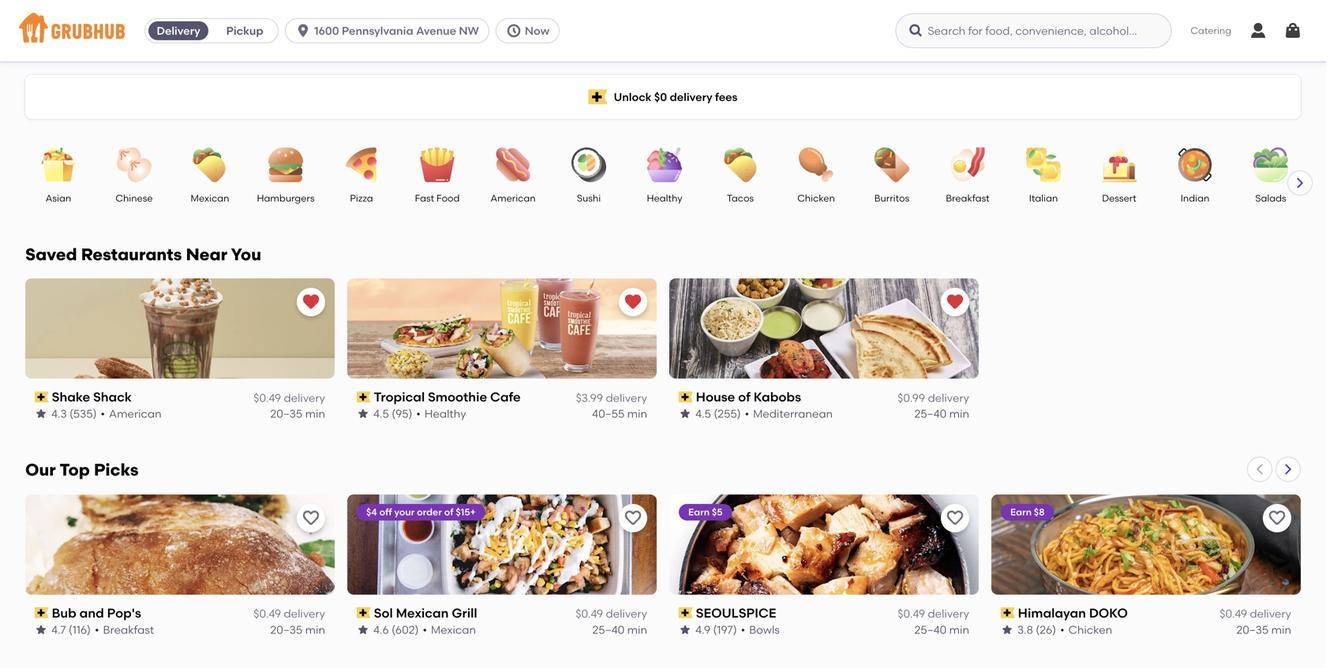 Task type: locate. For each thing, give the bounding box(es) containing it.
house
[[696, 390, 735, 405]]

earn $5
[[689, 507, 723, 518]]

star icon image left 4.5 (255)
[[679, 408, 692, 421]]

2 earn from the left
[[1011, 507, 1032, 518]]

star icon image left 3.8 at bottom right
[[1001, 624, 1014, 637]]

of up (255) at the bottom of page
[[738, 390, 751, 405]]

sushi image
[[561, 148, 617, 182]]

pizza image
[[334, 148, 389, 182]]

star icon image left 4.5 (95)
[[357, 408, 370, 421]]

0 horizontal spatial 4.5
[[374, 408, 389, 421]]

star icon image for seoulspice
[[679, 624, 692, 637]]

breakfast
[[946, 193, 990, 204], [103, 624, 154, 637]]

2 saved restaurant image from the left
[[624, 293, 643, 312]]

saved restaurant button for kabobs
[[941, 288, 970, 317]]

breakfast image
[[940, 148, 996, 182]]

burritos image
[[865, 148, 920, 182]]

healthy down tropical smoothie cafe
[[425, 408, 466, 421]]

25–40 for kabobs
[[915, 408, 947, 421]]

1 vertical spatial mexican
[[396, 606, 449, 621]]

0 horizontal spatial breakfast
[[103, 624, 154, 637]]

delivery for sol mexican grill
[[606, 608, 648, 621]]

• down the shack
[[101, 408, 105, 421]]

catering button
[[1180, 13, 1243, 49]]

$3.99
[[576, 391, 603, 405]]

delivery
[[670, 90, 713, 104], [284, 391, 325, 405], [606, 391, 648, 405], [928, 391, 970, 405], [284, 608, 325, 621], [606, 608, 648, 621], [928, 608, 970, 621], [1250, 608, 1292, 621]]

healthy
[[647, 193, 683, 204], [425, 408, 466, 421]]

2 4.5 from the left
[[696, 408, 711, 421]]

4 save this restaurant image from the left
[[1268, 509, 1287, 528]]

himalayan doko
[[1018, 606, 1128, 621]]

4 save this restaurant button from the left
[[1263, 504, 1292, 533]]

chinese image
[[107, 148, 162, 182]]

food
[[437, 193, 460, 204]]

3 save this restaurant button from the left
[[941, 504, 970, 533]]

• for seoulspice
[[741, 624, 746, 637]]

fast
[[415, 193, 434, 204]]

• right '(26)'
[[1061, 624, 1065, 637]]

• right (197)
[[741, 624, 746, 637]]

subscription pass image
[[35, 392, 49, 403], [679, 392, 693, 403], [35, 608, 49, 619], [679, 608, 693, 619]]

0 vertical spatial american
[[491, 193, 536, 204]]

bub
[[52, 606, 76, 621]]

chicken
[[798, 193, 835, 204], [1069, 624, 1113, 637]]

svg image inside now button
[[506, 23, 522, 39]]

star icon image left 4.6
[[357, 624, 370, 637]]

• down house of kabobs
[[745, 408, 749, 421]]

subscription pass image left bub
[[35, 608, 49, 619]]

4.5 left (95)
[[374, 408, 389, 421]]

20–35
[[270, 408, 303, 421], [270, 624, 303, 637], [1237, 624, 1269, 637]]

save this restaurant button left earn $8
[[941, 504, 970, 533]]

delivery for bub and pop's
[[284, 608, 325, 621]]

restaurants
[[81, 245, 182, 265]]

0 vertical spatial mexican
[[191, 193, 229, 204]]

kabobs
[[754, 390, 801, 405]]

0 horizontal spatial saved restaurant button
[[297, 288, 325, 317]]

star icon image left 4.3
[[35, 408, 47, 421]]

star icon image left 4.9
[[679, 624, 692, 637]]

subscription pass image for house
[[679, 392, 693, 403]]

save this restaurant button
[[297, 504, 325, 533], [619, 504, 648, 533], [941, 504, 970, 533], [1263, 504, 1292, 533]]

• healthy
[[416, 408, 466, 421]]

$0.49 delivery for seoulspice
[[898, 608, 970, 621]]

subscription pass image for tropical smoothie cafe
[[357, 392, 371, 403]]

0 horizontal spatial chicken
[[798, 193, 835, 204]]

(26)
[[1036, 624, 1057, 637]]

bub and pop's
[[52, 606, 141, 621]]

0 vertical spatial healthy
[[647, 193, 683, 204]]

0 horizontal spatial earn
[[689, 507, 710, 518]]

breakfast down pop's
[[103, 624, 154, 637]]

shake shack
[[52, 390, 132, 405]]

tacos
[[727, 193, 754, 204]]

save this restaurant button for himalayan doko
[[1263, 504, 1292, 533]]

2 horizontal spatial saved restaurant image
[[946, 293, 965, 312]]

shake shack logo image
[[25, 279, 335, 379]]

tropical smoothie cafe  logo image
[[347, 279, 657, 379]]

now
[[525, 24, 550, 38]]

• for bub and pop's
[[95, 624, 99, 637]]

$15+
[[456, 507, 476, 518]]

4.6 (602)
[[374, 624, 419, 637]]

caret left icon image
[[1254, 463, 1267, 476]]

0 horizontal spatial american
[[109, 408, 162, 421]]

star icon image
[[35, 408, 47, 421], [357, 408, 370, 421], [679, 408, 692, 421], [35, 624, 47, 637], [357, 624, 370, 637], [679, 624, 692, 637], [1001, 624, 1014, 637]]

0 horizontal spatial saved restaurant image
[[302, 293, 321, 312]]

4.9 (197)
[[696, 624, 737, 637]]

$3.99 delivery
[[576, 391, 648, 405]]

subscription pass image left shake
[[35, 392, 49, 403]]

sol mexican grill logo image
[[347, 495, 657, 595]]

2 save this restaurant image from the left
[[624, 509, 643, 528]]

1 earn from the left
[[689, 507, 710, 518]]

$0.49 for himalayan doko
[[1220, 608, 1248, 621]]

breakfast down breakfast image
[[946, 193, 990, 204]]

save this restaurant image
[[302, 509, 321, 528], [624, 509, 643, 528], [946, 509, 965, 528], [1268, 509, 1287, 528]]

2 saved restaurant button from the left
[[619, 288, 648, 317]]

0 horizontal spatial healthy
[[425, 408, 466, 421]]

min for himalayan doko
[[1272, 624, 1292, 637]]

house of kabobs
[[696, 390, 801, 405]]

$4
[[366, 507, 377, 518]]

save this restaurant button for seoulspice
[[941, 504, 970, 533]]

seoulspice logo image
[[670, 495, 979, 595]]

20–35 min
[[270, 408, 325, 421], [270, 624, 325, 637], [1237, 624, 1292, 637]]

delivery
[[157, 24, 200, 38]]

caret right icon image
[[1294, 177, 1307, 190], [1282, 463, 1295, 476]]

4.7 (116)
[[51, 624, 91, 637]]

svg image
[[1284, 21, 1303, 40], [295, 23, 311, 39], [506, 23, 522, 39], [908, 23, 924, 39]]

$5
[[712, 507, 723, 518]]

1 horizontal spatial earn
[[1011, 507, 1032, 518]]

saved restaurant image
[[302, 293, 321, 312], [624, 293, 643, 312], [946, 293, 965, 312]]

saved restaurant image for cafe
[[624, 293, 643, 312]]

1 horizontal spatial of
[[738, 390, 751, 405]]

subscription pass image left tropical
[[357, 392, 371, 403]]

1600
[[314, 24, 339, 38]]

mexican
[[191, 193, 229, 204], [396, 606, 449, 621], [431, 624, 476, 637]]

saved
[[25, 245, 77, 265]]

• mexican
[[423, 624, 476, 637]]

4.5 for tropical smoothie cafe
[[374, 408, 389, 421]]

(602)
[[392, 624, 419, 637]]

mexican down mexican image
[[191, 193, 229, 204]]

subscription pass image for bub
[[35, 608, 49, 619]]

1 saved restaurant image from the left
[[302, 293, 321, 312]]

svg image
[[1249, 21, 1268, 40]]

mexican for • mexican
[[431, 624, 476, 637]]

unlock $0 delivery fees
[[614, 90, 738, 104]]

earn
[[689, 507, 710, 518], [1011, 507, 1032, 518]]

save this restaurant button left the earn $5
[[619, 504, 648, 533]]

saved restaurant button for cafe
[[619, 288, 648, 317]]

1 horizontal spatial saved restaurant button
[[619, 288, 648, 317]]

star icon image for sol mexican grill
[[357, 624, 370, 637]]

delivery for house of kabobs
[[928, 391, 970, 405]]

1 saved restaurant button from the left
[[297, 288, 325, 317]]

2 vertical spatial mexican
[[431, 624, 476, 637]]

american down american image
[[491, 193, 536, 204]]

4.5
[[374, 408, 389, 421], [696, 408, 711, 421]]

• right (95)
[[416, 408, 421, 421]]

sushi
[[577, 193, 601, 204]]

subscription pass image left sol
[[357, 608, 371, 619]]

• for tropical smoothie cafe
[[416, 408, 421, 421]]

star icon image left 4.7
[[35, 624, 47, 637]]

shack
[[93, 390, 132, 405]]

1 horizontal spatial 4.5
[[696, 408, 711, 421]]

shake
[[52, 390, 90, 405]]

25–40
[[915, 408, 947, 421], [593, 624, 625, 637], [915, 624, 947, 637]]

3 saved restaurant button from the left
[[941, 288, 970, 317]]

20–35 for sol mexican grill
[[270, 624, 303, 637]]

$0.49 delivery
[[254, 391, 325, 405], [254, 608, 325, 621], [576, 608, 648, 621], [898, 608, 970, 621], [1220, 608, 1292, 621]]

3 saved restaurant image from the left
[[946, 293, 965, 312]]

hamburgers image
[[258, 148, 313, 182]]

0 vertical spatial breakfast
[[946, 193, 990, 204]]

pennsylvania
[[342, 24, 414, 38]]

1 4.5 from the left
[[374, 408, 389, 421]]

bub and pop's logo image
[[25, 495, 335, 595]]

min for seoulspice
[[950, 624, 970, 637]]

1 vertical spatial healthy
[[425, 408, 466, 421]]

subscription pass image left himalayan
[[1001, 608, 1015, 619]]

chicken down himalayan doko
[[1069, 624, 1113, 637]]

subscription pass image for sol mexican grill
[[357, 608, 371, 619]]

save this restaurant button left '$4'
[[297, 504, 325, 533]]

mexican up (602)
[[396, 606, 449, 621]]

1 horizontal spatial saved restaurant image
[[624, 293, 643, 312]]

of left "$15+"
[[444, 507, 454, 518]]

seoulspice
[[696, 606, 777, 621]]

picks
[[94, 460, 139, 480]]

subscription pass image left seoulspice
[[679, 608, 693, 619]]

4.6
[[374, 624, 389, 637]]

subscription pass image left house
[[679, 392, 693, 403]]

1 horizontal spatial chicken
[[1069, 624, 1113, 637]]

$0.99 delivery
[[898, 391, 970, 405]]

delivery for seoulspice
[[928, 608, 970, 621]]

25–40 min
[[915, 408, 970, 421], [593, 624, 648, 637], [915, 624, 970, 637]]

save this restaurant button down caret left icon
[[1263, 504, 1292, 533]]

earn left $5
[[689, 507, 710, 518]]

• down bub and pop's
[[95, 624, 99, 637]]

grill
[[452, 606, 477, 621]]

main navigation navigation
[[0, 0, 1327, 62]]

• for himalayan doko
[[1061, 624, 1065, 637]]

3.8 (26)
[[1018, 624, 1057, 637]]

mexican for sol mexican grill
[[396, 606, 449, 621]]

pizza
[[350, 193, 373, 204]]

healthy down healthy image at the top of the page
[[647, 193, 683, 204]]

0 horizontal spatial of
[[444, 507, 454, 518]]

smoothie
[[428, 390, 487, 405]]

4.3 (535)
[[51, 408, 97, 421]]

earn left $8
[[1011, 507, 1032, 518]]

indian
[[1181, 193, 1210, 204]]

1 vertical spatial of
[[444, 507, 454, 518]]

• down "sol mexican grill"
[[423, 624, 427, 637]]

pop's
[[107, 606, 141, 621]]

$0.49 for seoulspice
[[898, 608, 926, 621]]

chicken down chicken image on the right top of the page
[[798, 193, 835, 204]]

2 horizontal spatial saved restaurant button
[[941, 288, 970, 317]]

subscription pass image
[[357, 392, 371, 403], [357, 608, 371, 619], [1001, 608, 1015, 619]]

20–35 min for sol mexican grill
[[270, 624, 325, 637]]

delivery for himalayan doko
[[1250, 608, 1292, 621]]

3 save this restaurant image from the left
[[946, 509, 965, 528]]

american down the shack
[[109, 408, 162, 421]]

you
[[231, 245, 261, 265]]

2 save this restaurant button from the left
[[619, 504, 648, 533]]

4.5 down house
[[696, 408, 711, 421]]

1 horizontal spatial american
[[491, 193, 536, 204]]

mexican down grill
[[431, 624, 476, 637]]



Task type: describe. For each thing, give the bounding box(es) containing it.
20–35 for tropical smoothie cafe
[[270, 408, 303, 421]]

saved restaurants near you
[[25, 245, 261, 265]]

cafe
[[490, 390, 521, 405]]

earn for seoulspice
[[689, 507, 710, 518]]

min for house of kabobs
[[950, 408, 970, 421]]

4.5 (95)
[[374, 408, 413, 421]]

pickup button
[[212, 18, 278, 43]]

min for tropical smoothie cafe
[[627, 408, 648, 421]]

1 horizontal spatial healthy
[[647, 193, 683, 204]]

$0.49 delivery for sol mexican grill
[[576, 608, 648, 621]]

mexican image
[[182, 148, 238, 182]]

near
[[186, 245, 227, 265]]

save this restaurant image for himalayan doko
[[1268, 509, 1287, 528]]

4.9
[[696, 624, 711, 637]]

chinese
[[116, 193, 153, 204]]

house of kabobs logo image
[[670, 279, 979, 379]]

order
[[417, 507, 442, 518]]

$0.49 delivery for shake shack
[[254, 391, 325, 405]]

tacos image
[[713, 148, 768, 182]]

star icon image for tropical smoothie cafe
[[357, 408, 370, 421]]

delivery for tropical smoothie cafe
[[606, 391, 648, 405]]

now button
[[496, 18, 566, 43]]

healthy image
[[637, 148, 693, 182]]

• chicken
[[1061, 624, 1113, 637]]

$0
[[655, 90, 667, 104]]

4.5 (255)
[[696, 408, 741, 421]]

american image
[[486, 148, 541, 182]]

1 vertical spatial american
[[109, 408, 162, 421]]

(116)
[[69, 624, 91, 637]]

1 horizontal spatial breakfast
[[946, 193, 990, 204]]

40–55 min
[[592, 408, 648, 421]]

our
[[25, 460, 56, 480]]

catering
[[1191, 25, 1232, 36]]

save this restaurant image for seoulspice
[[946, 509, 965, 528]]

$4 off your order of $15+
[[366, 507, 476, 518]]

save this restaurant button for sol mexican grill
[[619, 504, 648, 533]]

• mediterranean
[[745, 408, 833, 421]]

chicken image
[[789, 148, 844, 182]]

(95)
[[392, 408, 413, 421]]

tropical
[[374, 390, 425, 405]]

1600 pennsylvania avenue nw button
[[285, 18, 496, 43]]

star icon image for shake shack
[[35, 408, 47, 421]]

subscription pass image for shake
[[35, 392, 49, 403]]

hamburgers
[[257, 193, 315, 204]]

(255)
[[714, 408, 741, 421]]

subscription pass image for himalayan doko
[[1001, 608, 1015, 619]]

4.7
[[51, 624, 66, 637]]

fast food image
[[410, 148, 465, 182]]

3.8
[[1018, 624, 1034, 637]]

earn $8
[[1011, 507, 1045, 518]]

fast food
[[415, 193, 460, 204]]

$0.99
[[898, 391, 926, 405]]

mediterranean
[[753, 408, 833, 421]]

nw
[[459, 24, 479, 38]]

1 save this restaurant button from the left
[[297, 504, 325, 533]]

min for sol mexican grill
[[627, 624, 648, 637]]

asian
[[46, 193, 71, 204]]

svg image inside the '1600 pennsylvania avenue nw' button
[[295, 23, 311, 39]]

25–40 min for grill
[[593, 624, 648, 637]]

20–35 min for tropical smoothie cafe
[[270, 408, 325, 421]]

• for house of kabobs
[[745, 408, 749, 421]]

$0.49 delivery for bub and pop's
[[254, 608, 325, 621]]

saved restaurant image for kabobs
[[946, 293, 965, 312]]

bowls
[[750, 624, 780, 637]]

star icon image for bub and pop's
[[35, 624, 47, 637]]

0 vertical spatial chicken
[[798, 193, 835, 204]]

salads image
[[1244, 148, 1299, 182]]

himalayan doko logo image
[[992, 495, 1301, 595]]

sol mexican grill
[[374, 606, 477, 621]]

1 save this restaurant image from the left
[[302, 509, 321, 528]]

fees
[[715, 90, 738, 104]]

dessert image
[[1092, 148, 1147, 182]]

star icon image for himalayan doko
[[1001, 624, 1014, 637]]

4.3
[[51, 408, 67, 421]]

$8
[[1034, 507, 1045, 518]]

doko
[[1090, 606, 1128, 621]]

min for bub and pop's
[[305, 624, 325, 637]]

unlock
[[614, 90, 652, 104]]

$0.49 for bub and pop's
[[254, 608, 281, 621]]

1 vertical spatial breakfast
[[103, 624, 154, 637]]

25–40 min for kabobs
[[915, 408, 970, 421]]

sol
[[374, 606, 393, 621]]

salads
[[1256, 193, 1287, 204]]

top
[[60, 460, 90, 480]]

4.5 for house of kabobs
[[696, 408, 711, 421]]

25–40 for grill
[[593, 624, 625, 637]]

(535)
[[70, 408, 97, 421]]

italian image
[[1016, 148, 1072, 182]]

• american
[[101, 408, 162, 421]]

tropical smoothie cafe
[[374, 390, 521, 405]]

(197)
[[713, 624, 737, 637]]

delivery button
[[145, 18, 212, 43]]

$0.49 for sol mexican grill
[[576, 608, 603, 621]]

off
[[380, 507, 392, 518]]

0 vertical spatial of
[[738, 390, 751, 405]]

grubhub plus flag logo image
[[589, 90, 608, 105]]

40–55
[[592, 408, 625, 421]]

indian image
[[1168, 148, 1223, 182]]

burritos
[[875, 193, 910, 204]]

earn for himalayan doko
[[1011, 507, 1032, 518]]

1 vertical spatial chicken
[[1069, 624, 1113, 637]]

star icon image for house of kabobs
[[679, 408, 692, 421]]

0 vertical spatial caret right icon image
[[1294, 177, 1307, 190]]

1600 pennsylvania avenue nw
[[314, 24, 479, 38]]

• breakfast
[[95, 624, 154, 637]]

$0.49 for shake shack
[[254, 391, 281, 405]]

himalayan
[[1018, 606, 1087, 621]]

dessert
[[1103, 193, 1137, 204]]

• bowls
[[741, 624, 780, 637]]

asian image
[[31, 148, 86, 182]]

italian
[[1029, 193, 1058, 204]]

avenue
[[416, 24, 456, 38]]

$0.49 delivery for himalayan doko
[[1220, 608, 1292, 621]]

1 vertical spatial caret right icon image
[[1282, 463, 1295, 476]]

your
[[394, 507, 415, 518]]

• for shake shack
[[101, 408, 105, 421]]

our top picks
[[25, 460, 139, 480]]

min for shake shack
[[305, 408, 325, 421]]

Search for food, convenience, alcohol... search field
[[896, 13, 1172, 48]]

save this restaurant image for sol mexican grill
[[624, 509, 643, 528]]

• for sol mexican grill
[[423, 624, 427, 637]]

and
[[79, 606, 104, 621]]

delivery for shake shack
[[284, 391, 325, 405]]

pickup
[[226, 24, 263, 38]]



Task type: vqa. For each thing, say whether or not it's contained in the screenshot.
"3.8 (26)"
yes



